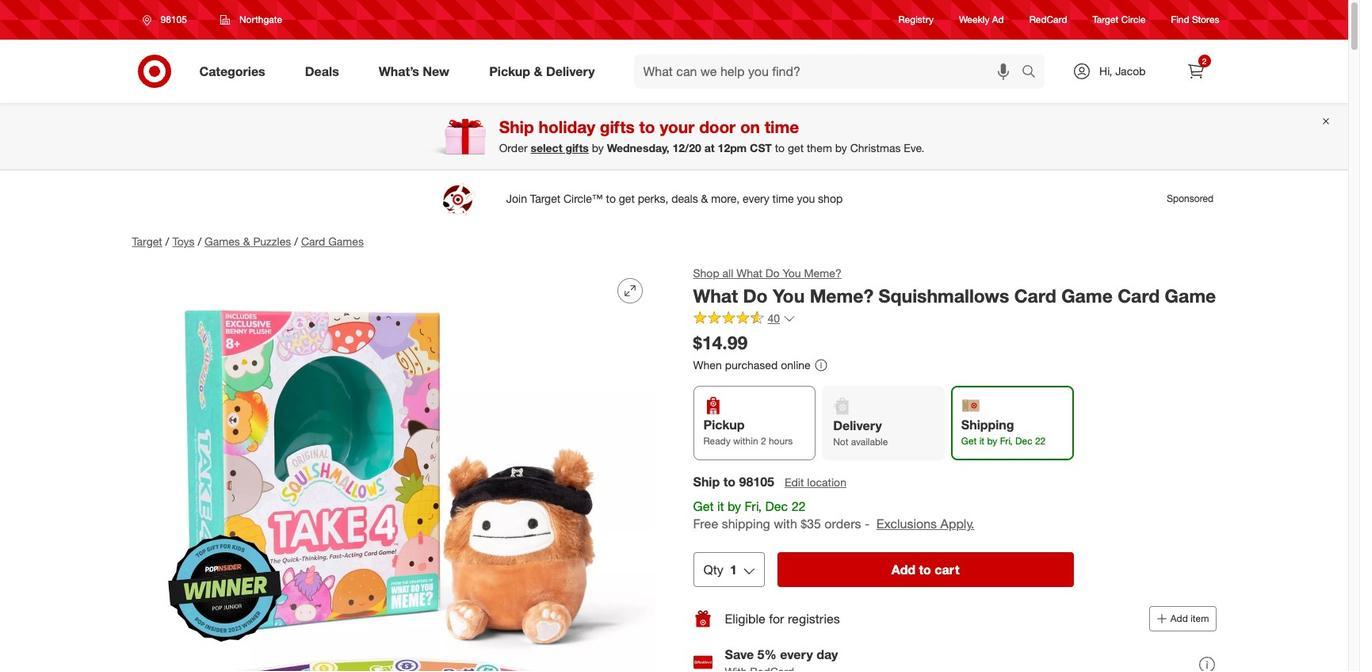 Task type: vqa. For each thing, say whether or not it's contained in the screenshot.
door
yes



Task type: describe. For each thing, give the bounding box(es) containing it.
0 vertical spatial meme?
[[804, 266, 841, 280]]

1 vertical spatial 98105
[[739, 474, 774, 489]]

weekly
[[959, 14, 989, 26]]

shipping get it by fri, dec 22
[[961, 417, 1046, 447]]

games & puzzles link
[[205, 235, 291, 248]]

ad
[[992, 14, 1004, 26]]

22 inside shipping get it by fri, dec 22
[[1035, 435, 1046, 447]]

day
[[816, 647, 838, 662]]

hi, jacob
[[1099, 64, 1146, 78]]

cart
[[935, 562, 959, 578]]

free
[[693, 516, 718, 532]]

orders
[[825, 516, 861, 532]]

98105 inside dropdown button
[[160, 13, 187, 25]]

when
[[693, 358, 722, 371]]

by down holiday
[[592, 141, 604, 154]]

advertisement region
[[119, 180, 1229, 218]]

edit location
[[785, 475, 846, 489]]

get inside get it by fri, dec 22 free shipping with $35 orders - exclusions apply.
[[693, 498, 714, 514]]

toys
[[172, 235, 194, 248]]

hi,
[[1099, 64, 1112, 78]]

jacob
[[1115, 64, 1146, 78]]

2 horizontal spatial card
[[1118, 284, 1160, 307]]

98105 button
[[132, 6, 204, 34]]

deals link
[[291, 54, 359, 89]]

ship for holiday
[[499, 117, 534, 137]]

shop all what do you meme? what do you meme? squishmallows card game card game
[[693, 266, 1216, 307]]

every
[[780, 647, 813, 662]]

not
[[833, 436, 848, 448]]

apply.
[[940, 516, 974, 532]]

$14.99
[[693, 331, 748, 353]]

to inside button
[[919, 562, 931, 578]]

add for add item
[[1170, 613, 1188, 625]]

ready
[[703, 435, 730, 447]]

pickup ready within 2 hours
[[703, 417, 793, 447]]

pickup for &
[[489, 63, 530, 79]]

save
[[725, 647, 754, 662]]

northgate button
[[210, 6, 293, 34]]

target link
[[132, 235, 162, 248]]

what do you meme? squishmallows card game card game, 1 of 19 image
[[132, 265, 655, 671]]

0 vertical spatial what
[[736, 266, 762, 280]]

door
[[699, 117, 736, 137]]

select
[[531, 141, 562, 154]]

target for target circle
[[1093, 14, 1119, 26]]

shipping
[[961, 417, 1014, 433]]

1
[[730, 562, 737, 578]]

40
[[768, 311, 780, 325]]

northgate
[[239, 13, 282, 25]]

$35
[[801, 516, 821, 532]]

toys link
[[172, 235, 194, 248]]

available
[[851, 436, 888, 448]]

2 inside pickup ready within 2 hours
[[761, 435, 766, 447]]

circle
[[1121, 14, 1146, 26]]

1 vertical spatial meme?
[[810, 284, 874, 307]]

it inside shipping get it by fri, dec 22
[[979, 435, 984, 447]]

0 vertical spatial do
[[765, 266, 780, 280]]

exclusions
[[876, 516, 937, 532]]

puzzles
[[253, 235, 291, 248]]

add item button
[[1149, 606, 1216, 632]]

find
[[1171, 14, 1189, 26]]

0 horizontal spatial card
[[301, 235, 325, 248]]

2 game from the left
[[1165, 284, 1216, 307]]

exclusions apply. button
[[876, 515, 974, 534]]

0 vertical spatial you
[[783, 266, 801, 280]]

on
[[740, 117, 760, 137]]

with
[[774, 516, 797, 532]]

1 game from the left
[[1061, 284, 1113, 307]]

dec inside get it by fri, dec 22 free shipping with $35 orders - exclusions apply.
[[765, 498, 788, 514]]

1 horizontal spatial gifts
[[600, 117, 635, 137]]

christmas
[[850, 141, 901, 154]]

pickup for ready
[[703, 417, 745, 433]]

for
[[769, 611, 784, 627]]

all
[[722, 266, 733, 280]]

edit location button
[[784, 474, 847, 491]]

target / toys / games & puzzles / card games
[[132, 235, 364, 248]]

add for add to cart
[[891, 562, 915, 578]]

to left get
[[775, 141, 785, 154]]

by inside shipping get it by fri, dec 22
[[987, 435, 997, 447]]

categories
[[199, 63, 265, 79]]

target circle
[[1093, 14, 1146, 26]]

online
[[781, 358, 811, 371]]

delivery not available
[[833, 418, 888, 448]]

qty
[[703, 562, 723, 578]]

new
[[423, 63, 449, 79]]

1 vertical spatial what
[[693, 284, 738, 307]]

within
[[733, 435, 758, 447]]

2 / from the left
[[198, 235, 201, 248]]



Task type: locate. For each thing, give the bounding box(es) containing it.
pickup up ready
[[703, 417, 745, 433]]

1 vertical spatial add
[[1170, 613, 1188, 625]]

0 horizontal spatial 22
[[791, 498, 806, 514]]

order
[[499, 141, 528, 154]]

it up free
[[717, 498, 724, 514]]

find stores link
[[1171, 13, 1219, 27]]

1 horizontal spatial card
[[1014, 284, 1056, 307]]

1 vertical spatial gifts
[[565, 141, 589, 154]]

& inside "link"
[[534, 63, 542, 79]]

add item
[[1170, 613, 1209, 625]]

0 horizontal spatial dec
[[765, 498, 788, 514]]

you up 40
[[773, 284, 805, 307]]

target circle link
[[1093, 13, 1146, 27]]

what's new
[[379, 63, 449, 79]]

2
[[1202, 56, 1206, 66], [761, 435, 766, 447]]

5%
[[757, 647, 777, 662]]

categories link
[[186, 54, 285, 89]]

weekly ad link
[[959, 13, 1004, 27]]

games right toys
[[205, 235, 240, 248]]

delivery up available
[[833, 418, 882, 434]]

search button
[[1014, 54, 1053, 92]]

wednesday,
[[607, 141, 669, 154]]

registries
[[788, 611, 840, 627]]

deals
[[305, 63, 339, 79]]

add left cart
[[891, 562, 915, 578]]

by right them at right top
[[835, 141, 847, 154]]

get inside shipping get it by fri, dec 22
[[961, 435, 977, 447]]

1 vertical spatial dec
[[765, 498, 788, 514]]

1 horizontal spatial 98105
[[739, 474, 774, 489]]

target for target / toys / games & puzzles / card games
[[132, 235, 162, 248]]

fri, inside shipping get it by fri, dec 22
[[1000, 435, 1013, 447]]

eligible for registries
[[725, 611, 840, 627]]

1 vertical spatial &
[[243, 235, 250, 248]]

1 horizontal spatial get
[[961, 435, 977, 447]]

them
[[807, 141, 832, 154]]

1 horizontal spatial &
[[534, 63, 542, 79]]

purchased
[[725, 358, 778, 371]]

target
[[1093, 14, 1119, 26], [132, 235, 162, 248]]

save 5% every day
[[725, 647, 838, 662]]

1 vertical spatial get
[[693, 498, 714, 514]]

0 horizontal spatial gifts
[[565, 141, 589, 154]]

qty 1
[[703, 562, 737, 578]]

0 vertical spatial dec
[[1015, 435, 1032, 447]]

0 vertical spatial 2
[[1202, 56, 1206, 66]]

it down shipping
[[979, 435, 984, 447]]

delivery inside "link"
[[546, 63, 595, 79]]

2 games from the left
[[328, 235, 364, 248]]

1 games from the left
[[205, 235, 240, 248]]

you right all
[[783, 266, 801, 280]]

pickup right new
[[489, 63, 530, 79]]

when purchased online
[[693, 358, 811, 371]]

add left item
[[1170, 613, 1188, 625]]

meme?
[[804, 266, 841, 280], [810, 284, 874, 307]]

0 vertical spatial add
[[891, 562, 915, 578]]

0 horizontal spatial game
[[1061, 284, 1113, 307]]

0 vertical spatial delivery
[[546, 63, 595, 79]]

0 horizontal spatial games
[[205, 235, 240, 248]]

2 link
[[1178, 54, 1213, 89]]

holiday
[[539, 117, 595, 137]]

22 inside get it by fri, dec 22 free shipping with $35 orders - exclusions apply.
[[791, 498, 806, 514]]

search
[[1014, 65, 1053, 81]]

pickup & delivery
[[489, 63, 595, 79]]

0 vertical spatial pickup
[[489, 63, 530, 79]]

1 vertical spatial ship
[[693, 474, 720, 489]]

12/20
[[672, 141, 701, 154]]

0 vertical spatial 98105
[[160, 13, 187, 25]]

12pm
[[718, 141, 747, 154]]

add to cart
[[891, 562, 959, 578]]

ship
[[499, 117, 534, 137], [693, 474, 720, 489]]

/ left toys
[[165, 235, 169, 248]]

weekly ad
[[959, 14, 1004, 26]]

0 vertical spatial fri,
[[1000, 435, 1013, 447]]

98105 left edit
[[739, 474, 774, 489]]

1 vertical spatial fri,
[[745, 498, 762, 514]]

games right puzzles
[[328, 235, 364, 248]]

2 left hours
[[761, 435, 766, 447]]

delivery inside delivery not available
[[833, 418, 882, 434]]

ship holiday gifts to your door on time order select gifts by wednesday, 12/20 at 12pm cst to get them by christmas eve.
[[499, 117, 924, 154]]

get it by fri, dec 22 free shipping with $35 orders - exclusions apply.
[[693, 498, 974, 532]]

1 vertical spatial delivery
[[833, 418, 882, 434]]

by
[[592, 141, 604, 154], [835, 141, 847, 154], [987, 435, 997, 447], [728, 498, 741, 514]]

get
[[788, 141, 804, 154]]

1 horizontal spatial it
[[979, 435, 984, 447]]

shipping
[[722, 516, 770, 532]]

by up shipping
[[728, 498, 741, 514]]

ship to 98105
[[693, 474, 774, 489]]

your
[[660, 117, 695, 137]]

3 / from the left
[[294, 235, 298, 248]]

& left puzzles
[[243, 235, 250, 248]]

target left circle
[[1093, 14, 1119, 26]]

1 horizontal spatial dec
[[1015, 435, 1032, 447]]

0 horizontal spatial 98105
[[160, 13, 187, 25]]

0 vertical spatial it
[[979, 435, 984, 447]]

shop
[[693, 266, 719, 280]]

time
[[765, 117, 799, 137]]

what's
[[379, 63, 419, 79]]

cst
[[750, 141, 772, 154]]

0 horizontal spatial target
[[132, 235, 162, 248]]

1 vertical spatial pickup
[[703, 417, 745, 433]]

gifts down holiday
[[565, 141, 589, 154]]

0 horizontal spatial pickup
[[489, 63, 530, 79]]

at
[[704, 141, 715, 154]]

/ right the toys link
[[198, 235, 201, 248]]

1 horizontal spatial games
[[328, 235, 364, 248]]

0 horizontal spatial delivery
[[546, 63, 595, 79]]

0 horizontal spatial it
[[717, 498, 724, 514]]

add inside button
[[1170, 613, 1188, 625]]

0 vertical spatial get
[[961, 435, 977, 447]]

location
[[807, 475, 846, 489]]

to down ready
[[723, 474, 736, 489]]

eve.
[[904, 141, 924, 154]]

do right all
[[765, 266, 780, 280]]

1 horizontal spatial fri,
[[1000, 435, 1013, 447]]

1 vertical spatial do
[[743, 284, 768, 307]]

redcard
[[1029, 14, 1067, 26]]

fri, down shipping
[[1000, 435, 1013, 447]]

0 horizontal spatial get
[[693, 498, 714, 514]]

1 horizontal spatial ship
[[693, 474, 720, 489]]

1 horizontal spatial 2
[[1202, 56, 1206, 66]]

ship inside ship holiday gifts to your door on time order select gifts by wednesday, 12/20 at 12pm cst to get them by christmas eve.
[[499, 117, 534, 137]]

2 down stores
[[1202, 56, 1206, 66]]

what right all
[[736, 266, 762, 280]]

ship up order
[[499, 117, 534, 137]]

0 horizontal spatial /
[[165, 235, 169, 248]]

gifts up the wednesday,
[[600, 117, 635, 137]]

fri,
[[1000, 435, 1013, 447], [745, 498, 762, 514]]

games
[[205, 235, 240, 248], [328, 235, 364, 248]]

0 vertical spatial target
[[1093, 14, 1119, 26]]

What can we help you find? suggestions appear below search field
[[634, 54, 1026, 89]]

-
[[865, 516, 870, 532]]

ship for to
[[693, 474, 720, 489]]

40 link
[[693, 310, 796, 329]]

2 horizontal spatial /
[[294, 235, 298, 248]]

1 vertical spatial you
[[773, 284, 805, 307]]

1 / from the left
[[165, 235, 169, 248]]

add
[[891, 562, 915, 578], [1170, 613, 1188, 625]]

98105 left northgate dropdown button
[[160, 13, 187, 25]]

hours
[[769, 435, 793, 447]]

0 vertical spatial gifts
[[600, 117, 635, 137]]

stores
[[1192, 14, 1219, 26]]

1 horizontal spatial pickup
[[703, 417, 745, 433]]

22
[[1035, 435, 1046, 447], [791, 498, 806, 514]]

& up holiday
[[534, 63, 542, 79]]

0 horizontal spatial ship
[[499, 117, 534, 137]]

item
[[1191, 613, 1209, 625]]

0 horizontal spatial fri,
[[745, 498, 762, 514]]

98105
[[160, 13, 187, 25], [739, 474, 774, 489]]

dec inside shipping get it by fri, dec 22
[[1015, 435, 1032, 447]]

gifts
[[600, 117, 635, 137], [565, 141, 589, 154]]

to left cart
[[919, 562, 931, 578]]

0 horizontal spatial 2
[[761, 435, 766, 447]]

pickup inside pickup & delivery "link"
[[489, 63, 530, 79]]

fri, up shipping
[[745, 498, 762, 514]]

1 vertical spatial target
[[132, 235, 162, 248]]

by inside get it by fri, dec 22 free shipping with $35 orders - exclusions apply.
[[728, 498, 741, 514]]

0 horizontal spatial add
[[891, 562, 915, 578]]

0 vertical spatial &
[[534, 63, 542, 79]]

what's new link
[[365, 54, 469, 89]]

&
[[534, 63, 542, 79], [243, 235, 250, 248]]

add inside button
[[891, 562, 915, 578]]

/ right puzzles
[[294, 235, 298, 248]]

registry
[[898, 14, 934, 26]]

what down shop
[[693, 284, 738, 307]]

card
[[301, 235, 325, 248], [1014, 284, 1056, 307], [1118, 284, 1160, 307]]

1 horizontal spatial target
[[1093, 14, 1119, 26]]

1 vertical spatial it
[[717, 498, 724, 514]]

get
[[961, 435, 977, 447], [693, 498, 714, 514]]

to up the wednesday,
[[639, 117, 655, 137]]

squishmallows
[[879, 284, 1009, 307]]

1 horizontal spatial add
[[1170, 613, 1188, 625]]

1 horizontal spatial game
[[1165, 284, 1216, 307]]

pickup inside pickup ready within 2 hours
[[703, 417, 745, 433]]

get down shipping
[[961, 435, 977, 447]]

fri, inside get it by fri, dec 22 free shipping with $35 orders - exclusions apply.
[[745, 498, 762, 514]]

pickup & delivery link
[[476, 54, 615, 89]]

redcard link
[[1029, 13, 1067, 27]]

do up 40 link
[[743, 284, 768, 307]]

by down shipping
[[987, 435, 997, 447]]

/
[[165, 235, 169, 248], [198, 235, 201, 248], [294, 235, 298, 248]]

1 horizontal spatial 22
[[1035, 435, 1046, 447]]

it inside get it by fri, dec 22 free shipping with $35 orders - exclusions apply.
[[717, 498, 724, 514]]

eligible
[[725, 611, 766, 627]]

1 vertical spatial 22
[[791, 498, 806, 514]]

1 vertical spatial 2
[[761, 435, 766, 447]]

1 horizontal spatial /
[[198, 235, 201, 248]]

delivery up holiday
[[546, 63, 595, 79]]

do
[[765, 266, 780, 280], [743, 284, 768, 307]]

ship down ready
[[693, 474, 720, 489]]

edit
[[785, 475, 804, 489]]

target left the toys link
[[132, 235, 162, 248]]

0 vertical spatial ship
[[499, 117, 534, 137]]

what
[[736, 266, 762, 280], [693, 284, 738, 307]]

find stores
[[1171, 14, 1219, 26]]

0 vertical spatial 22
[[1035, 435, 1046, 447]]

get up free
[[693, 498, 714, 514]]

1 horizontal spatial delivery
[[833, 418, 882, 434]]

0 horizontal spatial &
[[243, 235, 250, 248]]

pickup
[[489, 63, 530, 79], [703, 417, 745, 433]]



